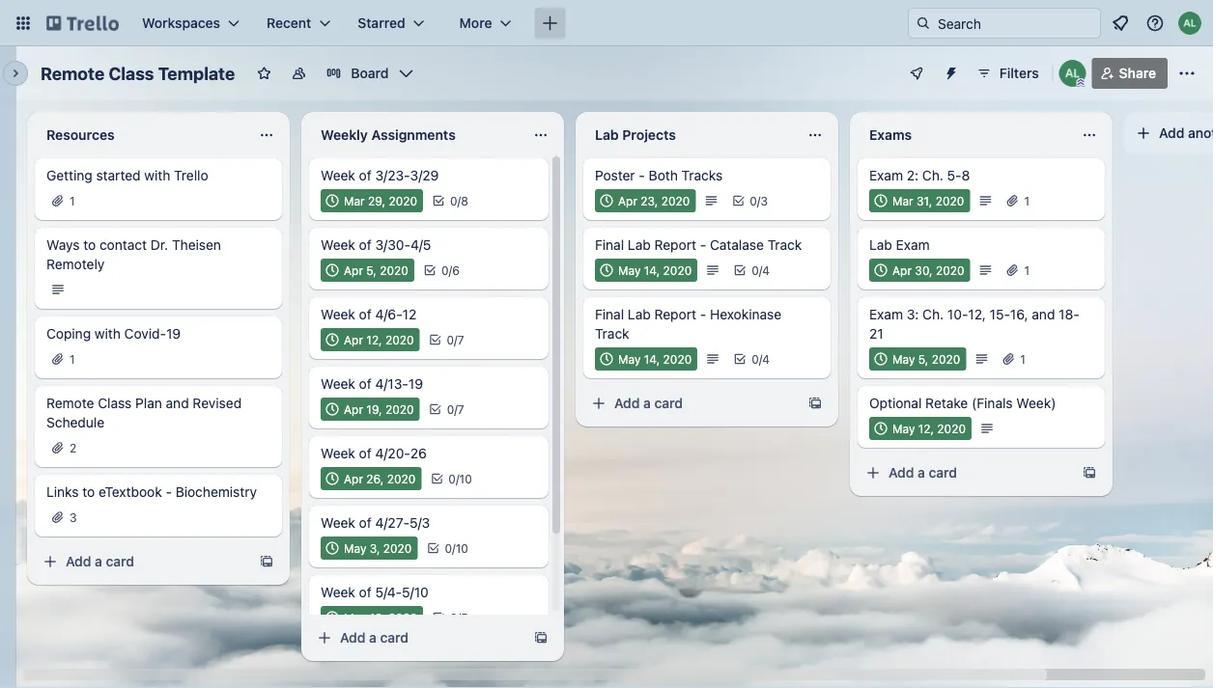 Task type: locate. For each thing, give the bounding box(es) containing it.
1 horizontal spatial 5,
[[919, 353, 929, 366]]

0 down hexokinase on the top of the page
[[752, 353, 759, 366]]

12, for optional retake (finals week)
[[919, 422, 934, 436]]

with left trello
[[144, 168, 170, 184]]

with left covid-
[[95, 326, 121, 342]]

create from template… image
[[808, 396, 823, 412], [1082, 466, 1098, 481], [259, 555, 274, 570], [533, 631, 549, 646]]

may 14, 2020
[[618, 264, 692, 277], [618, 353, 692, 366]]

both
[[649, 168, 678, 184]]

May 12, 2020 checkbox
[[870, 417, 972, 441]]

add a card down may 10, 2020 checkbox at the bottom of page
[[340, 630, 409, 646]]

2 7 from the top
[[458, 403, 464, 416]]

add a card button down may 12, 2020
[[858, 458, 1074, 489]]

remote up the schedule
[[46, 396, 94, 412]]

12, inside the exam 3: ch. 10-12, 15-16, and 18- 21
[[969, 307, 986, 323]]

0 down the week of 4/13-19 link
[[447, 403, 454, 416]]

final for final lab report - hexokinase track
[[595, 307, 624, 323]]

may 5, 2020
[[893, 353, 961, 366]]

0 vertical spatial may 14, 2020
[[618, 264, 692, 277]]

0 horizontal spatial mar
[[344, 194, 365, 208]]

poster
[[595, 168, 635, 184]]

0 vertical spatial final
[[595, 237, 624, 253]]

2 final from the top
[[595, 307, 624, 323]]

1 mar from the left
[[344, 194, 365, 208]]

Board name text field
[[31, 58, 245, 89]]

with
[[144, 168, 170, 184], [95, 326, 121, 342]]

to up "remotely"
[[83, 237, 96, 253]]

etextbook
[[99, 485, 162, 501]]

class left plan
[[98, 396, 132, 412]]

1 7 from the top
[[458, 333, 464, 347]]

5, inside apr 5, 2020 checkbox
[[367, 264, 377, 277]]

apr inside apr 5, 2020 checkbox
[[344, 264, 363, 277]]

week of 3/30-4/5
[[321, 237, 431, 253]]

0 horizontal spatial apple lee (applelee29) image
[[1060, 60, 1087, 87]]

week
[[321, 168, 355, 184], [321, 237, 355, 253], [321, 307, 355, 323], [321, 376, 355, 392], [321, 446, 355, 462], [321, 516, 355, 531], [321, 585, 355, 601]]

a for of
[[369, 630, 377, 646]]

/ for week of 4/27-5/3
[[452, 542, 456, 556]]

week for week of 4/27-5/3
[[321, 516, 355, 531]]

0 vertical spatial class
[[109, 63, 154, 84]]

12, left 15-
[[969, 307, 986, 323]]

final for final lab report - catalase track
[[595, 237, 624, 253]]

6 of from the top
[[359, 516, 372, 531]]

may for exam 3: ch. 10-12, 15-16, and 18- 21
[[893, 353, 915, 366]]

0 horizontal spatial 5,
[[367, 264, 377, 277]]

of inside week of 4/6-12 link
[[359, 307, 372, 323]]

/ down the week of 4/13-19 link
[[454, 403, 458, 416]]

1 0 / 4 from the top
[[752, 264, 770, 277]]

2020 inside apr 19, 2020 checkbox
[[386, 403, 414, 416]]

1 horizontal spatial with
[[144, 168, 170, 184]]

1 vertical spatial with
[[95, 326, 121, 342]]

8 down exams text box on the right top of the page
[[962, 168, 970, 184]]

ways to contact dr. theisen remotely link
[[46, 236, 271, 274]]

1 horizontal spatial and
[[1032, 307, 1056, 323]]

2020 for optional retake (finals week)
[[938, 422, 966, 436]]

1 0 / 7 from the top
[[447, 333, 464, 347]]

add a card for with
[[66, 554, 134, 570]]

0 vertical spatial 0 / 4
[[752, 264, 770, 277]]

2020 inside may 10, 2020 checkbox
[[389, 612, 417, 625]]

add a card down may 12, 2020 option
[[889, 465, 958, 481]]

2020 right 31, at top right
[[936, 194, 965, 208]]

0 down week of 4/27-5/3 link
[[445, 542, 452, 556]]

of up the apr 26, 2020 checkbox on the bottom
[[359, 446, 372, 462]]

2020 inside apr 5, 2020 checkbox
[[380, 264, 409, 277]]

apr inside checkbox
[[344, 473, 363, 486]]

0 up the 'catalase'
[[750, 194, 757, 208]]

remote inside text box
[[41, 63, 105, 84]]

- inside final lab report - catalase track link
[[700, 237, 707, 253]]

0 / 7 down the week of 4/13-19 link
[[447, 403, 464, 416]]

0 / 6
[[441, 264, 460, 277]]

may 14, 2020 down final lab report - hexokinase track
[[618, 353, 692, 366]]

1 up 16,
[[1025, 264, 1030, 277]]

to inside ways to contact dr. theisen remotely
[[83, 237, 96, 253]]

2020 inside the apr 26, 2020 checkbox
[[387, 473, 416, 486]]

may for final lab report - hexokinase track
[[618, 353, 641, 366]]

week for week of 4/6-12
[[321, 307, 355, 323]]

1 vertical spatial remote
[[46, 396, 94, 412]]

apple lee (applelee29) image
[[1179, 12, 1202, 35], [1060, 60, 1087, 87]]

getting started with trello link
[[46, 166, 271, 186]]

2020 right 23,
[[662, 194, 690, 208]]

2020 inside apr 12, 2020 option
[[385, 333, 414, 347]]

week up may 10, 2020 checkbox at the bottom of page
[[321, 585, 355, 601]]

may 14, 2020 for hexokinase
[[618, 353, 692, 366]]

create board or workspace image
[[541, 14, 560, 33]]

0 horizontal spatial track
[[595, 326, 630, 342]]

remote class plan and revised schedule link
[[46, 394, 271, 433]]

lab inside final lab report - hexokinase track
[[628, 307, 651, 323]]

mar inside checkbox
[[893, 194, 914, 208]]

workspaces
[[142, 15, 220, 31]]

3
[[761, 194, 768, 208], [70, 511, 77, 525]]

exam inside the exam 3: ch. 10-12, 15-16, and 18- 21
[[870, 307, 903, 323]]

of up apr 19, 2020 checkbox
[[359, 376, 372, 392]]

2020 right 29,
[[389, 194, 417, 208]]

may 14, 2020 checkbox for final lab report - catalase track
[[595, 259, 698, 282]]

may left 10,
[[344, 612, 367, 625]]

1 vertical spatial 19
[[409, 376, 423, 392]]

6 week from the top
[[321, 516, 355, 531]]

5, down 3:
[[919, 353, 929, 366]]

apr inside apr 19, 2020 checkbox
[[344, 403, 363, 416]]

0 for 26
[[449, 473, 456, 486]]

1 vertical spatial final
[[595, 307, 624, 323]]

0 down week of 3/23-3/29 link
[[450, 194, 458, 208]]

exam inside exam 2: ch. 5-8 link
[[870, 168, 903, 184]]

4 week from the top
[[321, 376, 355, 392]]

starred
[[358, 15, 406, 31]]

0 vertical spatial track
[[768, 237, 802, 253]]

May 14, 2020 checkbox
[[595, 259, 698, 282], [595, 348, 698, 371]]

1 may 14, 2020 from the top
[[618, 264, 692, 277]]

to
[[83, 237, 96, 253], [82, 485, 95, 501]]

0 vertical spatial exam
[[870, 168, 903, 184]]

0 / 10 down week of 4/27-5/3 link
[[445, 542, 468, 556]]

apr down the week of 4/6-12 at the top left
[[344, 333, 363, 347]]

of inside week of 5/4-5/10 link
[[359, 585, 372, 601]]

/ up the 'catalase'
[[757, 194, 761, 208]]

2020 down final lab report - hexokinase track
[[663, 353, 692, 366]]

lab up 'apr 30, 2020' "option"
[[870, 237, 893, 253]]

1 horizontal spatial 19
[[409, 376, 423, 392]]

0 horizontal spatial 8
[[461, 194, 469, 208]]

2 may 14, 2020 checkbox from the top
[[595, 348, 698, 371]]

final inside final lab report - hexokinase track
[[595, 307, 624, 323]]

12
[[403, 307, 417, 323]]

2020 inside the may 5, 2020 option
[[932, 353, 961, 366]]

0 / 4 down hexokinase on the top of the page
[[752, 353, 770, 366]]

may 14, 2020 checkbox down final lab report - hexokinase track
[[595, 348, 698, 371]]

0 vertical spatial 12,
[[969, 307, 986, 323]]

power ups image
[[909, 66, 924, 81]]

2 report from the top
[[655, 307, 697, 323]]

0 horizontal spatial 19
[[166, 326, 181, 342]]

a down may 10, 2020 checkbox at the bottom of page
[[369, 630, 377, 646]]

1 down "coping"
[[70, 353, 75, 366]]

1 vertical spatial exam
[[896, 237, 930, 253]]

0 for 3/29
[[450, 194, 458, 208]]

remote inside remote class plan and revised schedule
[[46, 396, 94, 412]]

0 vertical spatial 14,
[[644, 264, 660, 277]]

may for optional retake (finals week)
[[893, 422, 915, 436]]

2020 for week of 5/4-5/10
[[389, 612, 417, 625]]

apr left 19,
[[344, 403, 363, 416]]

apr 12, 2020
[[344, 333, 414, 347]]

2 0 / 4 from the top
[[752, 353, 770, 366]]

Apr 23, 2020 checkbox
[[595, 189, 696, 213]]

apr for lab exam
[[893, 264, 912, 277]]

12, down the week of 4/6-12 at the top left
[[367, 333, 382, 347]]

2020 right 10,
[[389, 612, 417, 625]]

- right etextbook
[[166, 485, 172, 501]]

week of 4/13-19
[[321, 376, 423, 392]]

5-
[[948, 168, 962, 184]]

card
[[655, 396, 683, 412], [929, 465, 958, 481], [106, 554, 134, 570], [380, 630, 409, 646]]

12, inside may 12, 2020 option
[[919, 422, 934, 436]]

card down may 12, 2020
[[929, 465, 958, 481]]

add inside button
[[1160, 125, 1185, 141]]

2 0 / 7 from the top
[[447, 403, 464, 416]]

4 down the 'catalase'
[[763, 264, 770, 277]]

Apr 12, 2020 checkbox
[[321, 329, 420, 352]]

may left "3,"
[[344, 542, 367, 556]]

/ for week of 5/4-5/10
[[458, 612, 461, 625]]

1 horizontal spatial apple lee (applelee29) image
[[1179, 12, 1202, 35]]

- inside final lab report - hexokinase track
[[700, 307, 707, 323]]

2 horizontal spatial 12,
[[969, 307, 986, 323]]

0 vertical spatial 3
[[761, 194, 768, 208]]

0 vertical spatial 19
[[166, 326, 181, 342]]

0 vertical spatial with
[[144, 168, 170, 184]]

1 14, from the top
[[644, 264, 660, 277]]

2020 inside 'apr 30, 2020' "option"
[[936, 264, 965, 277]]

0 vertical spatial 7
[[458, 333, 464, 347]]

lab exam
[[870, 237, 930, 253]]

week up 'may 3, 2020' checkbox
[[321, 516, 355, 531]]

ch. inside the exam 3: ch. 10-12, 15-16, and 18- 21
[[923, 307, 944, 323]]

optional retake (finals week) link
[[870, 394, 1094, 414]]

card down may 10, 2020
[[380, 630, 409, 646]]

week for week of 3/30-4/5
[[321, 237, 355, 253]]

mar inside option
[[344, 194, 365, 208]]

7 down week of 4/6-12 link
[[458, 333, 464, 347]]

1 horizontal spatial 12,
[[919, 422, 934, 436]]

add for optional retake (finals week)
[[889, 465, 915, 481]]

anot
[[1189, 125, 1214, 141]]

0 vertical spatial remote
[[41, 63, 105, 84]]

3/23-
[[375, 168, 410, 184]]

mar
[[344, 194, 365, 208], [893, 194, 914, 208]]

getting
[[46, 168, 93, 184]]

class up resources text field
[[109, 63, 154, 84]]

apr left 23,
[[618, 194, 638, 208]]

2020 inside mar 31, 2020 checkbox
[[936, 194, 965, 208]]

7 down the week of 4/13-19 link
[[458, 403, 464, 416]]

a for with
[[95, 554, 102, 570]]

1 horizontal spatial track
[[768, 237, 802, 253]]

2 vertical spatial exam
[[870, 307, 903, 323]]

exam inside lab exam link
[[896, 237, 930, 253]]

1 vertical spatial ch.
[[923, 307, 944, 323]]

may 14, 2020 for catalase
[[618, 264, 692, 277]]

0 vertical spatial 10
[[460, 473, 472, 486]]

of inside week of 3/30-4/5 link
[[359, 237, 372, 253]]

week up the apr 26, 2020 checkbox on the bottom
[[321, 446, 355, 462]]

to inside the links to etextbook - biochemistry link
[[82, 485, 95, 501]]

2 14, from the top
[[644, 353, 660, 366]]

2020 for week of 3/30-4/5
[[380, 264, 409, 277]]

lab inside text field
[[595, 127, 619, 143]]

2 4 from the top
[[763, 353, 770, 366]]

0 horizontal spatial with
[[95, 326, 121, 342]]

mar left 31, at top right
[[893, 194, 914, 208]]

7 week from the top
[[321, 585, 355, 601]]

may down apr 23, 2020 option
[[618, 264, 641, 277]]

week of 3/23-3/29
[[321, 168, 439, 184]]

may down final lab report - hexokinase track
[[618, 353, 641, 366]]

links to etextbook - biochemistry
[[46, 485, 257, 501]]

1 vertical spatial track
[[595, 326, 630, 342]]

/ for week of 4/6-12
[[454, 333, 458, 347]]

lab down 'final lab report - catalase track'
[[628, 307, 651, 323]]

a
[[644, 396, 651, 412], [918, 465, 926, 481], [95, 554, 102, 570], [369, 630, 377, 646]]

0 / 4 down the 'catalase'
[[752, 264, 770, 277]]

1 4 from the top
[[763, 264, 770, 277]]

a down etextbook
[[95, 554, 102, 570]]

a down final lab report - hexokinase track
[[644, 396, 651, 412]]

ways
[[46, 237, 80, 253]]

to for contact
[[83, 237, 96, 253]]

7 for 19
[[458, 403, 464, 416]]

14, down 'final lab report - catalase track'
[[644, 264, 660, 277]]

3 week from the top
[[321, 307, 355, 323]]

lab
[[595, 127, 619, 143], [628, 237, 651, 253], [870, 237, 893, 253], [628, 307, 651, 323]]

4 down hexokinase on the top of the page
[[763, 353, 770, 366]]

0 / 7
[[447, 333, 464, 347], [447, 403, 464, 416]]

2020 for exam 2: ch. 5-8
[[936, 194, 965, 208]]

create from template… image for coping with covid-19
[[259, 555, 274, 570]]

lab down apr 23, 2020 option
[[628, 237, 651, 253]]

1 vertical spatial class
[[98, 396, 132, 412]]

remotely
[[46, 257, 105, 272]]

apr inside 'apr 30, 2020' "option"
[[893, 264, 912, 277]]

2 of from the top
[[359, 237, 372, 253]]

15-
[[990, 307, 1011, 323]]

track inside final lab report - hexokinase track
[[595, 326, 630, 342]]

4 of from the top
[[359, 376, 372, 392]]

coping with covid-19 link
[[46, 325, 271, 344]]

2 may 14, 2020 from the top
[[618, 353, 692, 366]]

Weekly Assignments text field
[[309, 120, 522, 151]]

week of 5/4-5/10
[[321, 585, 429, 601]]

0 vertical spatial to
[[83, 237, 96, 253]]

apr for week of 4/13-19
[[344, 403, 363, 416]]

apple lee (applelee29) image right filters
[[1060, 60, 1087, 87]]

1 vertical spatial 10
[[456, 542, 468, 556]]

0 vertical spatial and
[[1032, 307, 1056, 323]]

5/4-
[[375, 585, 402, 601]]

tracks
[[682, 168, 723, 184]]

19,
[[367, 403, 382, 416]]

/ down week of 4/27-5/3 link
[[452, 542, 456, 556]]

of inside the week of 4/13-19 link
[[359, 376, 372, 392]]

covid-
[[124, 326, 166, 342]]

- for hexokinase
[[700, 307, 707, 323]]

1
[[70, 194, 75, 208], [1025, 194, 1030, 208], [1025, 264, 1030, 277], [70, 353, 75, 366], [1021, 353, 1026, 366]]

card for report
[[655, 396, 683, 412]]

add a card button down final lab report - hexokinase track
[[584, 388, 800, 419]]

2020 for lab exam
[[936, 264, 965, 277]]

week down the weekly
[[321, 168, 355, 184]]

of up apr 5, 2020 checkbox
[[359, 237, 372, 253]]

5, inside the may 5, 2020 option
[[919, 353, 929, 366]]

of inside week of 4/27-5/3 link
[[359, 516, 372, 531]]

may 14, 2020 down 'final lab report - catalase track'
[[618, 264, 692, 277]]

apr inside apr 23, 2020 option
[[618, 194, 638, 208]]

- inside poster - both tracks link
[[639, 168, 645, 184]]

card for 4/6-
[[380, 630, 409, 646]]

1 vertical spatial 5,
[[919, 353, 929, 366]]

2020 up retake
[[932, 353, 961, 366]]

0 vertical spatial ch.
[[923, 168, 944, 184]]

1 vertical spatial 0 / 10
[[445, 542, 468, 556]]

mar 29, 2020
[[344, 194, 417, 208]]

26
[[411, 446, 427, 462]]

0 vertical spatial report
[[655, 237, 697, 253]]

of inside week of 3/23-3/29 link
[[359, 168, 372, 184]]

0
[[450, 194, 458, 208], [750, 194, 757, 208], [441, 264, 449, 277], [752, 264, 759, 277], [447, 333, 454, 347], [752, 353, 759, 366], [447, 403, 454, 416], [449, 473, 456, 486], [445, 542, 452, 556], [450, 612, 458, 625]]

0 vertical spatial 5,
[[367, 264, 377, 277]]

5/10
[[402, 585, 429, 601]]

/
[[458, 194, 461, 208], [757, 194, 761, 208], [449, 264, 452, 277], [759, 264, 763, 277], [454, 333, 458, 347], [759, 353, 763, 366], [454, 403, 458, 416], [456, 473, 460, 486], [452, 542, 456, 556], [458, 612, 461, 625]]

0 vertical spatial 8
[[962, 168, 970, 184]]

add a card button down 5/10 at left bottom
[[309, 623, 526, 654]]

0 vertical spatial may 14, 2020 checkbox
[[595, 259, 698, 282]]

share button
[[1093, 58, 1168, 89]]

0 vertical spatial 0 / 7
[[447, 333, 464, 347]]

5 week from the top
[[321, 446, 355, 462]]

of up 'may 3, 2020' checkbox
[[359, 516, 372, 531]]

2020 down 'final lab report - catalase track'
[[663, 264, 692, 277]]

primary element
[[0, 0, 1214, 46]]

coping
[[46, 326, 91, 342]]

trello
[[174, 168, 208, 184]]

add a card for lab
[[615, 396, 683, 412]]

1 vertical spatial 0 / 7
[[447, 403, 464, 416]]

lab inside lab exam link
[[870, 237, 893, 253]]

report left hexokinase on the top of the page
[[655, 307, 697, 323]]

0 horizontal spatial and
[[166, 396, 189, 412]]

1 vertical spatial 12,
[[367, 333, 382, 347]]

0 / 5
[[450, 612, 468, 625]]

0 for 12
[[447, 333, 454, 347]]

12, inside apr 12, 2020 option
[[367, 333, 382, 347]]

board button
[[318, 58, 422, 89]]

14, down final lab report - hexokinase track
[[644, 353, 660, 366]]

0 down week of 4/6-12 link
[[447, 333, 454, 347]]

week of 4/27-5/3
[[321, 516, 430, 531]]

1 vertical spatial 0 / 4
[[752, 353, 770, 366]]

apr left 26,
[[344, 473, 363, 486]]

10 for 26
[[460, 473, 472, 486]]

exam left 2:
[[870, 168, 903, 184]]

2 vertical spatial 12,
[[919, 422, 934, 436]]

week up apr 5, 2020 checkbox
[[321, 237, 355, 253]]

apr for poster - both tracks
[[618, 194, 638, 208]]

of left 5/4-
[[359, 585, 372, 601]]

Apr 30, 2020 checkbox
[[870, 259, 971, 282]]

2020 for week of 3/23-3/29
[[389, 194, 417, 208]]

of for 3/30-
[[359, 237, 372, 253]]

add a card for of
[[340, 630, 409, 646]]

1 horizontal spatial mar
[[893, 194, 914, 208]]

and right 16,
[[1032, 307, 1056, 323]]

1 of from the top
[[359, 168, 372, 184]]

10
[[460, 473, 472, 486], [456, 542, 468, 556]]

class for template
[[109, 63, 154, 84]]

1 vertical spatial 3
[[70, 511, 77, 525]]

to right links
[[82, 485, 95, 501]]

4 for catalase
[[763, 264, 770, 277]]

class inside remote class plan and revised schedule
[[98, 396, 132, 412]]

7 of from the top
[[359, 585, 372, 601]]

- inside the links to etextbook - biochemistry link
[[166, 485, 172, 501]]

12,
[[969, 307, 986, 323], [367, 333, 382, 347], [919, 422, 934, 436]]

1 vertical spatial and
[[166, 396, 189, 412]]

0 left '6'
[[441, 264, 449, 277]]

Resources text field
[[35, 120, 247, 151]]

apr 30, 2020
[[893, 264, 965, 277]]

week up apr 19, 2020 checkbox
[[321, 376, 355, 392]]

0 horizontal spatial 12,
[[367, 333, 382, 347]]

2020 inside 'may 3, 2020' checkbox
[[383, 542, 412, 556]]

2020 for final lab report - catalase track
[[663, 264, 692, 277]]

1 vertical spatial 8
[[461, 194, 469, 208]]

1 report from the top
[[655, 237, 697, 253]]

remote
[[41, 63, 105, 84], [46, 396, 94, 412]]

3 of from the top
[[359, 307, 372, 323]]

1 week from the top
[[321, 168, 355, 184]]

open information menu image
[[1146, 14, 1165, 33]]

apr for week of 4/6-12
[[344, 333, 363, 347]]

1 vertical spatial 4
[[763, 353, 770, 366]]

- left hexokinase on the top of the page
[[700, 307, 707, 323]]

exam for 3:
[[870, 307, 903, 323]]

track for final lab report - hexokinase track
[[595, 326, 630, 342]]

card for covid-
[[106, 554, 134, 570]]

1 final from the top
[[595, 237, 624, 253]]

of inside week of 4/20-26 link
[[359, 446, 372, 462]]

lab up poster
[[595, 127, 619, 143]]

2 mar from the left
[[893, 194, 914, 208]]

0 vertical spatial 4
[[763, 264, 770, 277]]

of for 4/13-
[[359, 376, 372, 392]]

0 horizontal spatial 3
[[70, 511, 77, 525]]

2020 inside mar 29, 2020 option
[[389, 194, 417, 208]]

card down final lab report - hexokinase track
[[655, 396, 683, 412]]

1 vertical spatial to
[[82, 485, 95, 501]]

catalase
[[710, 237, 764, 253]]

2020 for week of 4/20-26
[[387, 473, 416, 486]]

0 for 5/10
[[450, 612, 458, 625]]

add
[[1160, 125, 1185, 141], [615, 396, 640, 412], [889, 465, 915, 481], [66, 554, 91, 570], [340, 630, 366, 646]]

2020 inside apr 23, 2020 option
[[662, 194, 690, 208]]

apr inside apr 12, 2020 option
[[344, 333, 363, 347]]

may down optional
[[893, 422, 915, 436]]

/ down week of 3/30-4/5 link
[[449, 264, 452, 277]]

1 may 14, 2020 checkbox from the top
[[595, 259, 698, 282]]

19 up apr 19, 2020
[[409, 376, 423, 392]]

remote for remote class plan and revised schedule
[[46, 396, 94, 412]]

0 down week of 4/20-26 link
[[449, 473, 456, 486]]

template
[[158, 63, 235, 84]]

exam up 'apr 30, 2020' "option"
[[896, 237, 930, 253]]

2 week from the top
[[321, 237, 355, 253]]

0 vertical spatial 0 / 10
[[449, 473, 472, 486]]

card down etextbook
[[106, 554, 134, 570]]

0 vertical spatial apple lee (applelee29) image
[[1179, 12, 1202, 35]]

2020 right "3,"
[[383, 542, 412, 556]]

report inside final lab report - hexokinase track
[[655, 307, 697, 323]]

and
[[1032, 307, 1056, 323], [166, 396, 189, 412]]

5, down week of 3/30-4/5
[[367, 264, 377, 277]]

2020 down 12
[[385, 333, 414, 347]]

of
[[359, 168, 372, 184], [359, 237, 372, 253], [359, 307, 372, 323], [359, 376, 372, 392], [359, 446, 372, 462], [359, 516, 372, 531], [359, 585, 372, 601]]

recent button
[[255, 8, 342, 39]]

class inside text box
[[109, 63, 154, 84]]

2020 right 26,
[[387, 473, 416, 486]]

1 vertical spatial 7
[[458, 403, 464, 416]]

Search field
[[931, 9, 1101, 38]]

star or unstar board image
[[256, 66, 272, 81]]

0 / 4 for hexokinase
[[752, 353, 770, 366]]

1 vertical spatial may 14, 2020
[[618, 353, 692, 366]]

2020 inside may 12, 2020 option
[[938, 422, 966, 436]]

and inside remote class plan and revised schedule
[[166, 396, 189, 412]]

1 vertical spatial report
[[655, 307, 697, 323]]

1 vertical spatial may 14, 2020 checkbox
[[595, 348, 698, 371]]

1 vertical spatial 14,
[[644, 353, 660, 366]]

10 down week of 4/27-5/3 link
[[456, 542, 468, 556]]

5 of from the top
[[359, 446, 372, 462]]

may up optional
[[893, 353, 915, 366]]

0 for 19
[[447, 403, 454, 416]]

1 horizontal spatial 8
[[962, 168, 970, 184]]

/ for week of 4/13-19
[[454, 403, 458, 416]]

/ for week of 4/20-26
[[456, 473, 460, 486]]

add a card down final lab report - hexokinase track
[[615, 396, 683, 412]]

revised
[[193, 396, 242, 412]]

0 for 4/5
[[441, 264, 449, 277]]

Apr 26, 2020 checkbox
[[321, 468, 422, 491]]



Task type: describe. For each thing, give the bounding box(es) containing it.
week of 3/30-4/5 link
[[321, 236, 537, 255]]

10-
[[948, 307, 969, 323]]

1 for lab exam
[[1025, 264, 1030, 277]]

5/3
[[410, 516, 430, 531]]

automation image
[[936, 58, 963, 85]]

week of 5/4-5/10 link
[[321, 584, 537, 603]]

optional
[[870, 396, 922, 412]]

more button
[[448, 8, 523, 39]]

may for week of 4/27-5/3
[[344, 542, 367, 556]]

1 down getting
[[70, 194, 75, 208]]

contact
[[99, 237, 147, 253]]

2020 for week of 4/6-12
[[385, 333, 414, 347]]

lab exam link
[[870, 236, 1094, 255]]

7 for 12
[[458, 333, 464, 347]]

starred button
[[346, 8, 436, 39]]

/ down hexokinase on the top of the page
[[759, 353, 763, 366]]

4 for hexokinase
[[763, 353, 770, 366]]

31,
[[917, 194, 933, 208]]

card for ch.
[[929, 465, 958, 481]]

this member is an admin of this board. image
[[1077, 78, 1086, 87]]

add a card for 3:
[[889, 465, 958, 481]]

create from template… image for final lab report - hexokinase track
[[808, 396, 823, 412]]

Apr 19, 2020 checkbox
[[321, 398, 420, 421]]

share
[[1120, 65, 1157, 81]]

Exams text field
[[858, 120, 1071, 151]]

- for biochemistry
[[166, 485, 172, 501]]

plan
[[135, 396, 162, 412]]

final lab report - catalase track
[[595, 237, 802, 253]]

exam 3: ch. 10-12, 15-16, and 18- 21 link
[[870, 305, 1094, 344]]

week of 4/20-26
[[321, 446, 427, 462]]

of for 4/6-
[[359, 307, 372, 323]]

2020 for exam 3: ch. 10-12, 15-16, and 18- 21
[[932, 353, 961, 366]]

3/29
[[410, 168, 439, 184]]

final lab report - hexokinase track link
[[595, 305, 819, 344]]

add a card button for -
[[584, 388, 800, 419]]

coping with covid-19
[[46, 326, 181, 342]]

0 down the 'catalase'
[[752, 264, 759, 277]]

week of 3/23-3/29 link
[[321, 166, 537, 186]]

14, for final lab report - hexokinase track
[[644, 353, 660, 366]]

links
[[46, 485, 79, 501]]

4/13-
[[375, 376, 409, 392]]

filters button
[[971, 58, 1045, 89]]

/ for week of 3/23-3/29
[[458, 194, 461, 208]]

week for week of 4/20-26
[[321, 446, 355, 462]]

mar for week
[[344, 194, 365, 208]]

add for remote class plan and revised schedule
[[66, 554, 91, 570]]

back to home image
[[46, 8, 119, 39]]

hexokinase
[[710, 307, 782, 323]]

0 / 7 for 12
[[447, 333, 464, 347]]

2:
[[907, 168, 919, 184]]

create from template… image for week of 4/6-12
[[533, 631, 549, 646]]

Mar 31, 2020 checkbox
[[870, 189, 971, 213]]

remote class plan and revised schedule
[[46, 396, 242, 431]]

week of 4/6-12
[[321, 307, 417, 323]]

ch. for 5-
[[923, 168, 944, 184]]

0 / 4 for catalase
[[752, 264, 770, 277]]

Mar 29, 2020 checkbox
[[321, 189, 423, 213]]

more
[[460, 15, 492, 31]]

0 / 10 for 26
[[449, 473, 472, 486]]

remote for remote class template
[[41, 63, 105, 84]]

week for week of 4/13-19
[[321, 376, 355, 392]]

mar 31, 2020
[[893, 194, 965, 208]]

may 3, 2020
[[344, 542, 412, 556]]

19 for 4/13-
[[409, 376, 423, 392]]

week of 4/13-19 link
[[321, 375, 537, 394]]

of for 4/27-
[[359, 516, 372, 531]]

1 horizontal spatial 3
[[761, 194, 768, 208]]

apr 19, 2020
[[344, 403, 414, 416]]

exam 2: ch. 5-8 link
[[870, 166, 1094, 186]]

ch. for 10-
[[923, 307, 944, 323]]

of for 3/23-
[[359, 168, 372, 184]]

0 / 7 for 19
[[447, 403, 464, 416]]

6
[[452, 264, 460, 277]]

apr 23, 2020
[[618, 194, 690, 208]]

workspaces button
[[130, 8, 251, 39]]

(finals
[[972, 396, 1013, 412]]

add a card button for 10-
[[858, 458, 1074, 489]]

week)
[[1017, 396, 1057, 412]]

filters
[[1000, 65, 1039, 81]]

/ for week of 3/30-4/5
[[449, 264, 452, 277]]

may 14, 2020 checkbox for final lab report - hexokinase track
[[595, 348, 698, 371]]

apr for week of 4/20-26
[[344, 473, 363, 486]]

/ down the 'catalase'
[[759, 264, 763, 277]]

2020 for week of 4/27-5/3
[[383, 542, 412, 556]]

3,
[[370, 542, 380, 556]]

week of 4/20-26 link
[[321, 444, 537, 464]]

0 for 5/3
[[445, 542, 452, 556]]

lab inside final lab report - catalase track link
[[628, 237, 651, 253]]

add a card button for 12
[[309, 623, 526, 654]]

week for week of 3/23-3/29
[[321, 168, 355, 184]]

week for week of 5/4-5/10
[[321, 585, 355, 601]]

dr.
[[151, 237, 168, 253]]

report for catalase
[[655, 237, 697, 253]]

5, for ch.
[[919, 353, 929, 366]]

0 / 3
[[750, 194, 768, 208]]

class for plan
[[98, 396, 132, 412]]

2020 for week of 4/13-19
[[386, 403, 414, 416]]

mar for exam
[[893, 194, 914, 208]]

May 5, 2020 checkbox
[[870, 348, 967, 371]]

3:
[[907, 307, 919, 323]]

report for hexokinase
[[655, 307, 697, 323]]

add a card button for 19
[[35, 547, 251, 578]]

workspace visible image
[[291, 66, 307, 81]]

1 for exam 3: ch. 10-12, 15-16, and 18- 21
[[1021, 353, 1026, 366]]

may for final lab report - catalase track
[[618, 264, 641, 277]]

lab projects
[[595, 127, 676, 143]]

May 3, 2020 checkbox
[[321, 537, 418, 560]]

apr 26, 2020
[[344, 473, 416, 486]]

5
[[461, 612, 468, 625]]

weekly assignments
[[321, 127, 456, 143]]

exam 2: ch. 5-8
[[870, 168, 970, 184]]

0 / 10 for 5/3
[[445, 542, 468, 556]]

a for lab
[[644, 396, 651, 412]]

week of 4/27-5/3 link
[[321, 514, 537, 533]]

show menu image
[[1178, 64, 1197, 83]]

2020 for poster - both tracks
[[662, 194, 690, 208]]

theisen
[[172, 237, 221, 253]]

started
[[96, 168, 141, 184]]

create from template… image for exam 3: ch. 10-12, 15-16, and 18- 21
[[1082, 466, 1098, 481]]

links to etextbook - biochemistry link
[[46, 483, 271, 502]]

a for 3:
[[918, 465, 926, 481]]

Apr 5, 2020 checkbox
[[321, 259, 414, 282]]

search image
[[916, 15, 931, 31]]

ways to contact dr. theisen remotely
[[46, 237, 221, 272]]

of for 4/20-
[[359, 446, 372, 462]]

poster - both tracks link
[[595, 166, 819, 186]]

exam 3: ch. 10-12, 15-16, and 18- 21
[[870, 307, 1080, 342]]

Lab Projects text field
[[584, 120, 796, 151]]

may 12, 2020
[[893, 422, 966, 436]]

recent
[[267, 15, 311, 31]]

may for week of 5/4-5/10
[[344, 612, 367, 625]]

apr for week of 3/30-4/5
[[344, 264, 363, 277]]

to for etextbook
[[82, 485, 95, 501]]

0 / 8
[[450, 194, 469, 208]]

week of 4/6-12 link
[[321, 305, 537, 325]]

0 notifications image
[[1109, 12, 1132, 35]]

apr 5, 2020
[[344, 264, 409, 277]]

19 for covid-
[[166, 326, 181, 342]]

exam for 2:
[[870, 168, 903, 184]]

23,
[[641, 194, 658, 208]]

remote class template
[[41, 63, 235, 84]]

30,
[[915, 264, 933, 277]]

add for week of 4/13-19
[[340, 630, 366, 646]]

1 for exam 2: ch. 5-8
[[1025, 194, 1030, 208]]

- for catalase
[[700, 237, 707, 253]]

poster - both tracks
[[595, 168, 723, 184]]

4/20-
[[375, 446, 411, 462]]

weekly
[[321, 127, 368, 143]]

29,
[[368, 194, 386, 208]]

1 vertical spatial apple lee (applelee29) image
[[1060, 60, 1087, 87]]

and inside the exam 3: ch. 10-12, 15-16, and 18- 21
[[1032, 307, 1056, 323]]

10,
[[370, 612, 386, 625]]

2
[[70, 442, 77, 455]]

apple lee (applelee29) image inside primary element
[[1179, 12, 1202, 35]]

May 10, 2020 checkbox
[[321, 607, 423, 630]]

biochemistry
[[176, 485, 257, 501]]

5, for 3/30-
[[367, 264, 377, 277]]

14, for final lab report - catalase track
[[644, 264, 660, 277]]

assignments
[[371, 127, 456, 143]]

2020 for final lab report - hexokinase track
[[663, 353, 692, 366]]



Task type: vqa. For each thing, say whether or not it's contained in the screenshot.


